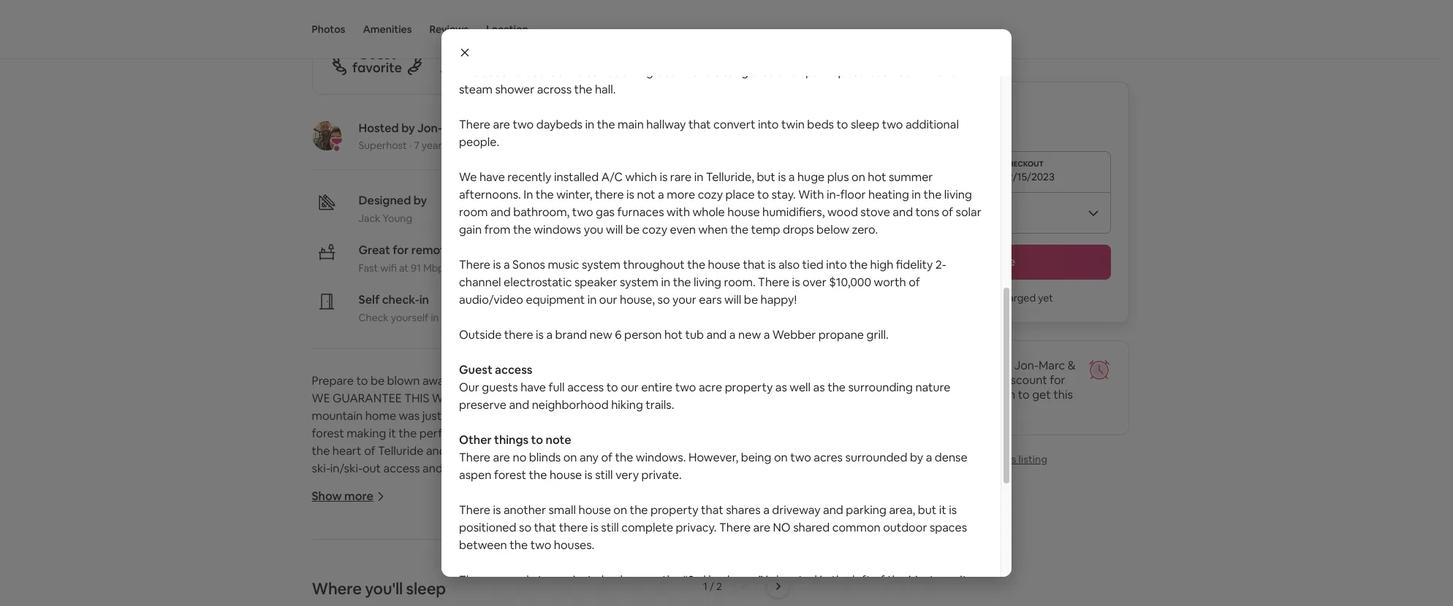 Task type: locate. For each thing, give the bounding box(es) containing it.
0 vertical spatial place
[[726, 187, 755, 203]]

1 vertical spatial guests
[[482, 380, 518, 396]]

have inside guest access our guests have full access to our entire two acre property as well as the surrounding nature preserve and neighborhood hiking trails.
[[521, 380, 546, 396]]

there right light
[[459, 573, 491, 589]]

& right discount
[[1068, 358, 1076, 374]]

1 vertical spatial this
[[672, 391, 694, 407]]

hot up 'combined'
[[695, 0, 713, 10]]

location
[[486, 23, 528, 36]]

village
[[626, 444, 662, 459]]

jacuzzi
[[904, 0, 941, 10]]

forest
[[312, 426, 344, 442], [494, 468, 526, 483], [710, 549, 742, 564]]

0 horizontal spatial only
[[449, 444, 471, 459]]

are inside there are two daybeds in the main hallway that convert into twin beds to sleep two additional people.
[[493, 117, 510, 132]]

outside there is a brand new 6 person hot tub and a new a webber propane grill.
[[459, 328, 889, 343]]

young for architect
[[425, 514, 459, 529]]

1 horizontal spatial sleep
[[783, 29, 812, 45]]

the master suite has a private entrance and hot tub access, an ensuite bathroom, a jacuzzi bathtub, a king bed, a desk, and a loft space with a second king bed.  this loft space is considered "bedroom 3," so the master bedroom and loft combined can sleep 4.
[[459, 0, 976, 45]]

hot inside the master suite has a private entrance and hot tub access, an ensuite bathroom, a jacuzzi bathtub, a king bed, a desk, and a loft space with a second king bed.  this loft space is considered "bedroom 3," so the master bedroom and loft combined can sleep 4.
[[695, 0, 713, 10]]

dense
[[935, 450, 968, 466]]

so down another
[[519, 521, 532, 536]]

are left no
[[493, 450, 510, 466]]

a left sitting
[[706, 64, 712, 80]]

young inside designed by jack young
[[383, 212, 412, 225]]

of right 'any'
[[601, 450, 613, 466]]

by right designed
[[414, 193, 427, 208]]

mountains up low
[[732, 567, 789, 582]]

are up people. on the top left
[[493, 117, 510, 132]]

be down room.
[[744, 292, 758, 308]]

you down mountain
[[584, 461, 604, 477]]

to inside we have recently installed a/c which is rare in telluride, but is a huge plus on hot summer afternoons.  in the winter, there is not a more cozy place to stay. with in-floor heating in the living room and bathroom, two gas furnaces with whole house humidifiers, wood stove and tons of solar gain from the windows you will be cozy even when the temp drops below zero.
[[757, 187, 769, 203]]

drops inside we have recently installed a/c which is rare in telluride, but is a huge plus on hot summer afternoons.  in the winter, there is not a more cozy place to stay. with in-floor heating in the living room and bathroom, two gas furnaces with whole house humidifiers, wood stove and tons of solar gain from the windows you will be cozy even when the temp drops below zero.
[[783, 222, 814, 238]]

1 horizontal spatial marc
[[1039, 358, 1066, 374]]

cozy
[[698, 187, 723, 203], [642, 222, 668, 238]]

with inside self check-in check yourself in with the keypad.
[[441, 311, 462, 325]]

a
[[572, 0, 579, 10], [896, 0, 902, 10], [508, 12, 514, 27], [568, 12, 575, 27], [631, 12, 637, 27], [722, 12, 728, 27], [622, 64, 628, 80], [706, 64, 712, 80], [951, 64, 957, 80], [789, 170, 795, 185], [658, 187, 664, 203], [504, 257, 510, 273], [475, 262, 481, 275], [546, 328, 553, 343], [730, 328, 736, 343], [764, 328, 770, 343], [956, 373, 962, 388], [926, 450, 932, 466], [446, 461, 452, 477], [763, 503, 770, 518], [608, 514, 615, 529], [684, 532, 691, 547], [600, 591, 606, 606]]

the
[[477, 391, 500, 407]]

property inside guest access our guests have full access to our entire two acre property as well as the surrounding nature preserve and neighborhood hiking trails.
[[725, 380, 773, 396]]

yourself
[[391, 311, 429, 325]]

second
[[731, 12, 770, 27], [482, 64, 522, 80]]

house inside there is a sonos music system throughout the house that is also tied into the high fidelity 2- channel electrostatic speaker system in the living room.  there is over $10,000 worth of audio/video equipment in our house, so your ears will be happy!
[[708, 257, 741, 273]]

guests
[[556, 61, 593, 76], [482, 380, 518, 396]]

0 vertical spatial plus
[[827, 170, 849, 185]]

0 vertical spatial reviews
[[430, 23, 469, 36]]

other
[[459, 433, 492, 448]]

have
[[480, 170, 505, 185], [521, 380, 546, 396]]

the inside one of the most loved homes on airbnb, according to guests
[[480, 46, 499, 61]]

beds
[[807, 117, 834, 132]]

appreciate
[[526, 549, 584, 564]]

property right acre
[[725, 380, 773, 396]]

0 vertical spatial free
[[549, 444, 571, 459]]

only up requires
[[513, 573, 535, 589]]

so right house,
[[658, 292, 670, 308]]

1 horizontal spatial mountains
[[732, 567, 789, 582]]

happy!
[[761, 292, 797, 308]]

1 horizontal spatial aspen
[[675, 549, 707, 564]]

on inside there is another small house on the property that shares a driveway and parking area, but it is positioned so that there is still complete privacy. there are no shared common outdoor spaces between the two houses.
[[614, 503, 627, 518]]

guest down the 'amenities'
[[358, 46, 396, 63]]

on right being
[[774, 450, 788, 466]]

complete
[[622, 521, 673, 536]]

1 horizontal spatial parking
[[846, 503, 887, 518]]

this up windows, in the left bottom of the page
[[514, 514, 533, 529]]

brand
[[555, 328, 587, 343]]

the inside the master suite has a private entrance and hot tub access, an ensuite bathroom, a jacuzzi bathtub, a king bed, a desk, and a loft space with a second king bed.  this loft space is considered "bedroom 3," so the master bedroom and loft combined can sleep 4.
[[459, 0, 480, 10]]

sleep inside the master suite has a private entrance and hot tub access, an ensuite bathroom, a jacuzzi bathtub, a king bed, a desk, and a loft space with a second king bed.  this loft space is considered "bedroom 3," so the master bedroom and loft combined can sleep 4.
[[783, 29, 812, 45]]

guest
[[358, 46, 396, 63], [459, 363, 493, 378]]

1 horizontal spatial bedroom
[[607, 29, 658, 45]]

photos button
[[312, 0, 345, 58]]

of inside one of the most loved homes on airbnb, according to guests
[[466, 46, 478, 61]]

nature
[[916, 380, 951, 396]]

guest inside guest favorite
[[358, 46, 396, 63]]

jon-
[[418, 121, 442, 136], [1015, 358, 1039, 374]]

home
[[365, 409, 396, 424], [536, 514, 567, 529]]

the inside the second bedroom also has a king bed with a sitting area and spa-inspired bathroom with a steam shower across the hall.
[[459, 64, 480, 80]]

and inside guest access our guests have full access to our entire two acre property as well as the surrounding nature preserve and neighborhood hiking trails.
[[509, 398, 529, 413]]

that inside there are two daybeds in the main hallway that convert into twin beds to sleep two additional people.
[[689, 117, 711, 132]]

to right goal
[[672, 514, 683, 529]]

this up nestled
[[672, 391, 694, 407]]

guest up our
[[459, 363, 493, 378]]

1 vertical spatial living
[[694, 275, 722, 290]]

mountain
[[573, 444, 623, 459]]

the inside guest access our guests have full access to our entire two acre property as well as the surrounding nature preserve and neighborhood hiking trails.
[[828, 380, 846, 396]]

1 vertical spatial but
[[918, 503, 937, 518]]

so inside there is a sonos music system throughout the house that is also tied into the high fidelity 2- channel electrostatic speaker system in the living room.  there is over $10,000 worth of audio/video equipment in our house, so your ears will be happy!
[[658, 292, 670, 308]]

on right sits
[[549, 409, 563, 424]]

1 vertical spatial jack
[[398, 514, 423, 529]]

1 vertical spatial with
[[326, 532, 352, 547]]

bedroom inside the master suite has a private entrance and hot tub access, an ensuite bathroom, a jacuzzi bathtub, a king bed, a desk, and a loft space with a second king bed.  this loft space is considered "bedroom 3," so the master bedroom and loft combined can sleep 4.
[[607, 29, 658, 45]]

special
[[876, 402, 913, 417]]

book inside the jon-marc & gigi is offering a 1-time discount for your trip dates. book soon to get this special offer.
[[960, 387, 987, 403]]

still for any
[[595, 468, 613, 483]]

also
[[577, 64, 598, 80], [779, 257, 800, 273]]

2 vertical spatial this
[[514, 514, 533, 529]]

huge
[[798, 170, 825, 185]]

there up the channel
[[459, 257, 491, 273]]

1 vertical spatial get
[[509, 426, 527, 442]]

of inside we have recently installed a/c which is rare in telluride, but is a huge plus on hot summer afternoons.  in the winter, there is not a more cozy place to stay. with in-floor heating in the living room and bathroom, two gas furnaces with whole house humidifiers, wood stove and tons of solar gain from the windows you will be cozy even when the temp drops below zero.
[[942, 205, 953, 220]]

0 vertical spatial &
[[472, 121, 480, 136]]

from down neighborhood
[[560, 426, 586, 442]]

1 space from the left
[[661, 12, 693, 27]]

young for by
[[383, 212, 412, 225]]

guest for guest access our guests have full access to our entire two acre property as well as the surrounding nature preserve and neighborhood hiking trails.
[[459, 363, 493, 378]]

away
[[423, 374, 450, 389], [530, 426, 558, 442]]

1 horizontal spatial telluride
[[658, 461, 703, 477]]

prepare
[[312, 374, 354, 389]]

0 vertical spatial 2
[[592, 409, 599, 424]]

a inside there are only two private bedrooms, the "3rd bedroom" is located in the loft of the master suite. this loft requires climbing a ladder to access and has low ceilings, so it is generally recommende
[[600, 591, 606, 606]]

be up guarantee in the bottom of the page
[[371, 374, 385, 389]]

charged
[[997, 292, 1036, 305]]

ears
[[699, 292, 722, 308]]

nestled
[[656, 409, 697, 424]]

jon- up years
[[418, 121, 442, 136]]

jack inside when architect jack young designed this home he had a clear goal to bring the outside in. with the 20' walls of floor-to-ceiling windows, it feels like you are in a treehouse. the towering walls of glass allow you to fully appreciate the surrounding aspen forest and killer views of the iconic wilson's peaks. these famous mountains are the same mountains pictured in the coors light logo.
[[398, 514, 423, 529]]

report this listing button
[[940, 453, 1048, 466]]

drops down note
[[551, 461, 582, 477]]

to right ladder
[[645, 591, 657, 606]]

marc inside the jon-marc & gigi is offering a 1-time discount for your trip dates. book soon to get this special offer.
[[1039, 358, 1066, 374]]

1 vertical spatial book
[[960, 387, 987, 403]]

so down located
[[809, 591, 822, 606]]

there down shares
[[719, 521, 751, 536]]

2 space from the left
[[870, 12, 902, 27]]

2 new from the left
[[738, 328, 761, 343]]

be inside prepare to be blown away by the exquisite architecture and views that just don't stop. we guarantee this will be the most amazing airbnb ever!  this modern mountain home was just remodeled and sits on over 2 acres. it is nestled in an aspen forest making it the perfect place to get away from it all, yet it is less than 5 miles from the heart of telluride and only 3 miles to the free mountain village parking garage with ski-in/ski-out access and a free gondola that drops you right into telluride
[[371, 374, 385, 389]]

modern
[[697, 391, 740, 407]]

1 vertical spatial the
[[459, 64, 480, 80]]

there are no blinds on any of the windows. however, being on two acres surrounded by a dense aspen forest the house is still very private.
[[459, 450, 968, 483]]

0 horizontal spatial mountains
[[602, 567, 658, 582]]

very
[[616, 468, 639, 483]]

2 horizontal spatial into
[[826, 257, 847, 273]]

with up even
[[667, 205, 690, 220]]

1 horizontal spatial with
[[799, 187, 824, 203]]

0 horizontal spatial young
[[383, 212, 412, 225]]

be inside there is a sonos music system throughout the house that is also tied into the high fidelity 2- channel electrostatic speaker system in the living room.  there is over $10,000 worth of audio/video equipment in our house, so your ears will be happy!
[[744, 292, 758, 308]]

right
[[606, 461, 632, 477]]

so inside there is another small house on the property that shares a driveway and parking area, but it is positioned so that there is still complete privacy. there are no shared common outdoor spaces between the two houses.
[[519, 521, 532, 536]]

sleep inside there are two daybeds in the main hallway that convert into twin beds to sleep two additional people.
[[851, 117, 880, 132]]

master inside there are only two private bedrooms, the "3rd bedroom" is located in the loft of the master suite. this loft requires climbing a ladder to access and has low ceilings, so it is generally recommende
[[908, 573, 946, 589]]

full
[[549, 380, 565, 396]]

a inside there are no blinds on any of the windows. however, being on two acres surrounded by a dense aspen forest the house is still very private.
[[926, 450, 932, 466]]

of down "fidelity"
[[909, 275, 920, 290]]

0 vertical spatial walls
[[394, 532, 420, 547]]

is left brand
[[536, 328, 544, 343]]

0 horizontal spatial guests
[[482, 380, 518, 396]]

has
[[551, 0, 570, 10], [601, 64, 619, 80], [722, 591, 740, 606]]

two down winter,
[[572, 205, 593, 220]]

1 horizontal spatial this
[[672, 391, 694, 407]]

telluride
[[378, 444, 424, 459], [658, 461, 703, 477]]

to inside guest access our guests have full access to our entire two acre property as well as the surrounding nature preserve and neighborhood hiking trails.
[[607, 380, 618, 396]]

two left acres at bottom right
[[790, 450, 811, 466]]

6
[[615, 328, 622, 343]]

still
[[595, 468, 613, 483], [601, 521, 619, 536]]

2 vertical spatial this
[[459, 591, 481, 606]]

parking down than
[[664, 444, 705, 459]]

acres
[[814, 450, 843, 466]]

on right 'had' on the bottom left of the page
[[614, 503, 627, 518]]

gigi left trip
[[876, 373, 898, 388]]

hot right person
[[665, 328, 683, 343]]

1 vertical spatial property
[[651, 503, 699, 518]]

1 horizontal spatial more
[[667, 187, 695, 203]]

there for there is a sonos music system throughout the house that is also tied into the high fidelity 2- channel electrostatic speaker system in the living room.  there is over $10,000 worth of audio/video equipment in our house, so your ears will be happy!
[[459, 257, 491, 273]]

with up the towering
[[326, 532, 352, 547]]

by up ·
[[401, 121, 415, 136]]

second up shower
[[482, 64, 522, 80]]

dedicated
[[483, 262, 531, 275]]

a inside great for remote work fast wifi at 91 mbps, plus a dedicated workspace.
[[475, 262, 481, 275]]

0 vertical spatial jack
[[359, 212, 381, 225]]

speaker
[[575, 275, 617, 290]]

in inside there are only two private bedrooms, the "3rd bedroom" is located in the loft of the master suite. this loft requires climbing a ladder to access and has low ceilings, so it is generally recommende
[[820, 573, 829, 589]]

0 vertical spatial private
[[581, 0, 619, 10]]

hot up the heating
[[868, 170, 886, 185]]

0 horizontal spatial drops
[[551, 461, 582, 477]]

the for the master suite has a private entrance and hot tub access, an ensuite bathroom, a jacuzzi bathtub, a king bed, a desk, and a loft space with a second king bed.  this loft space is considered "bedroom 3," so the master bedroom and loft combined can sleep 4.
[[459, 0, 480, 10]]

gigi
[[483, 121, 505, 136], [876, 373, 898, 388]]

parking up common
[[846, 503, 887, 518]]

property
[[725, 380, 773, 396], [651, 503, 699, 518]]

stove
[[861, 205, 890, 220]]

this inside when architect jack young designed this home he had a clear goal to bring the outside in. with the 20' walls of floor-to-ceiling windows, it feels like you are in a treehouse. the towering walls of glass allow you to fully appreciate the surrounding aspen forest and killer views of the iconic wilson's peaks. these famous mountains are the same mountains pictured in the coors light logo.
[[514, 514, 533, 529]]

1 horizontal spatial home
[[536, 514, 567, 529]]

"3rd
[[683, 573, 706, 589]]

sleep
[[783, 29, 812, 45], [851, 117, 880, 132], [406, 579, 446, 600]]

1 horizontal spatial place
[[726, 187, 755, 203]]

a left webber
[[764, 328, 770, 343]]

system up speaker
[[582, 257, 621, 273]]

aspen down 3
[[459, 468, 492, 483]]

0 vertical spatial with
[[799, 187, 824, 203]]

2 vertical spatial aspen
[[675, 549, 707, 564]]

people.
[[459, 135, 500, 150]]

houses.
[[554, 538, 595, 553]]

according
[[483, 61, 539, 76]]

0 vertical spatial system
[[582, 257, 621, 273]]

1 horizontal spatial your
[[876, 387, 900, 403]]

jack for architect
[[398, 514, 423, 529]]

architecture
[[540, 374, 606, 389]]

mountains up ladder
[[602, 567, 658, 582]]

0 horizontal spatial an
[[711, 409, 724, 424]]

1 vertical spatial for
[[1050, 373, 1066, 388]]

ski-
[[312, 461, 330, 477]]

1 vertical spatial still
[[601, 521, 619, 536]]

2 vertical spatial has
[[722, 591, 740, 606]]

a left ladder
[[600, 591, 606, 606]]

1 vertical spatial hot
[[868, 170, 886, 185]]

& inside hosted by jon-marc & gigi superhost · 7 years hosting
[[472, 121, 480, 136]]

windows.
[[636, 450, 686, 466]]

hot for ensuite
[[695, 0, 713, 10]]

0 horizontal spatial jack
[[359, 212, 381, 225]]

loft left 'combined'
[[683, 29, 702, 45]]

0 horizontal spatial free
[[454, 461, 476, 477]]

a inside there is another small house on the property that shares a driveway and parking area, but it is positioned so that there is still complete privacy. there are no shared common outdoor spaces between the two houses.
[[763, 503, 770, 518]]

0 vertical spatial an
[[779, 0, 792, 10]]

this inside there are only two private bedrooms, the "3rd bedroom" is located in the loft of the master suite. this loft requires climbing a ladder to access and has low ceilings, so it is generally recommende
[[459, 591, 481, 606]]

1 vertical spatial an
[[711, 409, 724, 424]]

there down other
[[459, 450, 491, 466]]

drops down humidifiers,
[[783, 222, 814, 238]]

0 vertical spatial forest
[[312, 426, 344, 442]]

coors
[[393, 584, 425, 600]]

living up "solar"
[[944, 187, 972, 203]]

has inside there are only two private bedrooms, the "3rd bedroom" is located in the loft of the master suite. this loft requires climbing a ladder to access and has low ceilings, so it is generally recommende
[[722, 591, 740, 606]]

are inside there are no blinds on any of the windows. however, being on two acres surrounded by a dense aspen forest the house is still very private.
[[493, 450, 510, 466]]

living up ears
[[694, 275, 722, 290]]

on left 'any'
[[564, 450, 577, 466]]

has inside the master suite has a private entrance and hot tub access, an ensuite bathroom, a jacuzzi bathtub, a king bed, a desk, and a loft space with a second king bed.  this loft space is considered "bedroom 3," so the master bedroom and loft combined can sleep 4.
[[551, 0, 570, 10]]

still inside there are no blinds on any of the windows. however, being on two acres surrounded by a dense aspen forest the house is still very private.
[[595, 468, 613, 483]]

0 horizontal spatial jon-
[[418, 121, 442, 136]]

has up hall.
[[601, 64, 619, 80]]

self check-in check yourself in with the keypad.
[[359, 292, 519, 325]]

0 horizontal spatial &
[[472, 121, 480, 136]]

an inside the master suite has a private entrance and hot tub access, an ensuite bathroom, a jacuzzi bathtub, a king bed, a desk, and a loft space with a second king bed.  this loft space is considered "bedroom 3," so the master bedroom and loft combined can sleep 4.
[[779, 0, 792, 10]]

0 horizontal spatial for
[[393, 243, 409, 258]]

the
[[547, 29, 565, 45], [480, 46, 499, 61], [574, 82, 593, 97], [597, 117, 615, 132], [536, 187, 554, 203], [924, 187, 942, 203], [513, 222, 531, 238], [731, 222, 749, 238], [687, 257, 706, 273], [850, 257, 868, 273], [673, 275, 691, 290], [464, 311, 480, 325], [468, 374, 487, 389], [828, 380, 846, 396], [399, 426, 417, 442], [312, 444, 330, 459], [528, 444, 546, 459], [615, 450, 633, 466], [529, 468, 547, 483], [630, 503, 648, 518], [717, 514, 735, 529], [355, 532, 373, 547], [510, 538, 528, 553], [587, 549, 605, 564], [386, 567, 404, 582], [680, 567, 698, 582], [662, 573, 681, 589], [832, 573, 850, 589], [888, 573, 906, 589], [372, 584, 390, 600]]

0 horizontal spatial this
[[514, 514, 533, 529]]

0 horizontal spatial bathroom,
[[513, 205, 570, 220]]

house up room.
[[708, 257, 741, 273]]

1 vertical spatial walls
[[363, 549, 389, 564]]

marc
[[442, 121, 470, 136], [1039, 358, 1066, 374]]

0 vertical spatial still
[[595, 468, 613, 483]]

book now and save 20%.
[[876, 358, 1009, 374]]

2 right /
[[716, 581, 722, 594]]

guest for guest favorite
[[358, 46, 396, 63]]

0 horizontal spatial just
[[422, 409, 442, 424]]

0 vertical spatial hot
[[695, 0, 713, 10]]

only left 3
[[449, 444, 471, 459]]

book left now
[[876, 358, 904, 374]]

as right 'well'
[[813, 380, 825, 396]]

1 horizontal spatial but
[[918, 503, 937, 518]]

1 horizontal spatial &
[[1068, 358, 1076, 374]]

hallway
[[647, 117, 686, 132]]

0 horizontal spatial marc
[[442, 121, 470, 136]]

for right discount
[[1050, 373, 1066, 388]]

only inside there are only two private bedrooms, the "3rd bedroom" is located in the loft of the master suite. this loft requires climbing a ladder to access and has low ceilings, so it is generally recommende
[[513, 573, 535, 589]]

surrounding up bedrooms,
[[608, 549, 672, 564]]

cozy up "whole"
[[698, 187, 723, 203]]

property inside there is another small house on the property that shares a driveway and parking area, but it is positioned so that there is still complete privacy. there are no shared common outdoor spaces between the two houses.
[[651, 503, 699, 518]]

0 horizontal spatial new
[[590, 328, 613, 343]]

2 vertical spatial into
[[634, 461, 655, 477]]

1 horizontal spatial property
[[725, 380, 773, 396]]

have left full
[[521, 380, 546, 396]]

get right soon
[[1033, 387, 1051, 403]]

1 horizontal spatial plus
[[827, 170, 849, 185]]

of up generally
[[874, 573, 885, 589]]

heart
[[333, 444, 362, 459]]

zero.
[[852, 222, 878, 238]]

get inside the jon-marc & gigi is offering a 1-time discount for your trip dates. book soon to get this special offer.
[[1033, 387, 1051, 403]]

0 vertical spatial this
[[1054, 387, 1073, 403]]

1 horizontal spatial into
[[758, 117, 779, 132]]

this
[[825, 12, 846, 27], [672, 391, 694, 407], [459, 591, 481, 606]]

0 vertical spatial views
[[632, 374, 662, 389]]

wood
[[828, 205, 858, 220]]

in
[[524, 187, 533, 203]]

into inside there are two daybeds in the main hallway that convert into twin beds to sleep two additional people.
[[758, 117, 779, 132]]

new left 6 at bottom
[[590, 328, 613, 343]]

a right bed,
[[568, 12, 575, 27]]

our down speaker
[[599, 292, 617, 308]]

1 horizontal spatial young
[[425, 514, 459, 529]]

home inside prepare to be blown away by the exquisite architecture and views that just don't stop. we guarantee this will be the most amazing airbnb ever!  this modern mountain home was just remodeled and sits on over 2 acres. it is nestled in an aspen forest making it the perfect place to get away from it all, yet it is less than 5 miles from the heart of telluride and only 3 miles to the free mountain village parking garage with ski-in/ski-out access and a free gondola that drops you right into telluride
[[365, 409, 396, 424]]

0 vertical spatial master
[[568, 29, 605, 45]]

0 horizontal spatial guest
[[358, 46, 396, 63]]

1 vertical spatial away
[[530, 426, 558, 442]]

plus inside great for remote work fast wifi at 91 mbps, plus a dedicated workspace.
[[454, 262, 473, 275]]

20'
[[375, 532, 391, 547]]

a down entrance
[[631, 12, 637, 27]]

about this space dialog
[[442, 0, 1012, 607]]

whole
[[693, 205, 725, 220]]

with inside we have recently installed a/c which is rare in telluride, but is a huge plus on hot summer afternoons.  in the winter, there is not a more cozy place to stay. with in-floor heating in the living room and bathroom, two gas furnaces with whole house humidifiers, wood stove and tons of solar gain from the windows you will be cozy even when the temp drops below zero.
[[799, 187, 824, 203]]

home inside when architect jack young designed this home he had a clear goal to bring the outside in. with the 20' walls of floor-to-ceiling windows, it feels like you are in a treehouse. the towering walls of glass allow you to fully appreciate the surrounding aspen forest and killer views of the iconic wilson's peaks. these famous mountains are the same mountains pictured in the coors light logo.
[[536, 514, 567, 529]]

to inside one of the most loved homes on airbnb, according to guests
[[541, 61, 553, 76]]

0 vertical spatial marc
[[442, 121, 470, 136]]

0 horizontal spatial aspen
[[459, 468, 492, 483]]

0 horizontal spatial sleep
[[406, 579, 446, 600]]

location button
[[486, 0, 528, 58]]

0 horizontal spatial but
[[757, 170, 776, 185]]

2 horizontal spatial forest
[[710, 549, 742, 564]]

private up the desk, at the left
[[581, 0, 619, 10]]

additional
[[906, 117, 959, 132]]

1 vertical spatial drops
[[551, 461, 582, 477]]

a up $4,185 at top
[[951, 64, 957, 80]]

the for the second bedroom also has a king bed with a sitting area and spa-inspired bathroom with a steam shower across the hall.
[[459, 64, 480, 80]]

two inside there is another small house on the property that shares a driveway and parking area, but it is positioned so that there is still complete privacy. there are no shared common outdoor spaces between the two houses.
[[531, 538, 552, 553]]

0 horizontal spatial second
[[482, 64, 522, 80]]

on inside one of the most loved homes on airbnb, according to guests
[[605, 46, 619, 61]]

will down room.
[[725, 292, 742, 308]]

there down a/c
[[595, 187, 624, 203]]

0 vertical spatial yet
[[1038, 292, 1054, 305]]

marc inside hosted by jon-marc & gigi superhost · 7 years hosting
[[442, 121, 470, 136]]

there inside there are no blinds on any of the windows. however, being on two acres surrounded by a dense aspen forest the house is still very private.
[[459, 450, 491, 466]]

1 horizontal spatial guests
[[556, 61, 593, 76]]

0 horizontal spatial this
[[459, 591, 481, 606]]

room.
[[724, 275, 756, 290]]

bathroom, right ensuite at the top right
[[837, 0, 893, 10]]

0 horizontal spatial as
[[776, 380, 787, 396]]

0 vertical spatial get
[[1033, 387, 1051, 403]]

0 horizontal spatial your
[[673, 292, 697, 308]]

just
[[689, 374, 709, 389], [422, 409, 442, 424]]

0 horizontal spatial bedroom
[[524, 64, 575, 80]]

$10,000
[[829, 275, 872, 290]]

photos
[[312, 23, 345, 36]]

a left jacuzzi
[[896, 0, 902, 10]]

a up stay.
[[789, 170, 795, 185]]

are down fully at left bottom
[[493, 573, 510, 589]]

this inside prepare to be blown away by the exquisite architecture and views that just don't stop. we guarantee this will be the most amazing airbnb ever!  this modern mountain home was just remodeled and sits on over 2 acres. it is nestled in an aspen forest making it the perfect place to get away from it all, yet it is less than 5 miles from the heart of telluride and only 3 miles to the free mountain village parking garage with ski-in/ski-out access and a free gondola that drops you right into telluride
[[672, 391, 694, 407]]

views down the towering
[[339, 567, 370, 582]]

views inside prepare to be blown away by the exquisite architecture and views that just don't stop. we guarantee this will be the most amazing airbnb ever!  this modern mountain home was just remodeled and sits on over 2 acres. it is nestled in an aspen forest making it the perfect place to get away from it all, yet it is less than 5 miles from the heart of telluride and only 3 miles to the free mountain village parking garage with ski-in/ski-out access and a free gondola that drops you right into telluride
[[632, 374, 662, 389]]

of
[[466, 46, 478, 61], [942, 205, 953, 220], [909, 275, 920, 290], [364, 444, 376, 459], [601, 450, 613, 466], [423, 532, 434, 547], [391, 549, 403, 564], [372, 567, 383, 582], [874, 573, 885, 589]]

book left soon
[[960, 387, 987, 403]]

a inside there is a sonos music system throughout the house that is also tied into the high fidelity 2- channel electrostatic speaker system in the living room.  there is over $10,000 worth of audio/video equipment in our house, so your ears will be happy!
[[504, 257, 510, 273]]

$5,039 $4,185 total before taxes
[[876, 99, 978, 134]]

and inside the second bedroom also has a king bed with a sitting area and spa-inspired bathroom with a steam shower across the hall.
[[777, 64, 798, 80]]

1 vertical spatial bedroom
[[524, 64, 575, 80]]

fidelity
[[896, 257, 933, 273]]

but inside there is another small house on the property that shares a driveway and parking area, but it is positioned so that there is still complete privacy. there are no shared common outdoor spaces between the two houses.
[[918, 503, 937, 518]]

1 horizontal spatial as
[[813, 380, 825, 396]]

with up 'combined'
[[696, 12, 719, 27]]

parking inside prepare to be blown away by the exquisite architecture and views that just don't stop. we guarantee this will be the most amazing airbnb ever!  this modern mountain home was just remodeled and sits on over 2 acres. it is nestled in an aspen forest making it the perfect place to get away from it all, yet it is less than 5 miles from the heart of telluride and only 3 miles to the free mountain village parking garage with ski-in/ski-out access and a free gondola that drops you right into telluride
[[664, 444, 705, 459]]

your inside there is a sonos music system throughout the house that is also tied into the high fidelity 2- channel electrostatic speaker system in the living room.  there is over $10,000 worth of audio/video equipment in our house, so your ears will be happy!
[[673, 292, 697, 308]]

acre
[[699, 380, 722, 396]]

by left the dense
[[910, 450, 924, 466]]

king up can
[[773, 12, 795, 27]]

0 vertical spatial for
[[393, 243, 409, 258]]

0 vertical spatial second
[[731, 12, 770, 27]]

0 vertical spatial gigi
[[483, 121, 505, 136]]

away down sits
[[530, 426, 558, 442]]

the inside the second bedroom also has a king bed with a sitting area and spa-inspired bathroom with a steam shower across the hall.
[[574, 82, 593, 97]]

just up modern
[[689, 374, 709, 389]]

1 vertical spatial sleep
[[851, 117, 880, 132]]

will inside we have recently installed a/c which is rare in telluride, but is a huge plus on hot summer afternoons.  in the winter, there is not a more cozy place to stay. with in-floor heating in the living room and bathroom, two gas furnaces with whole house humidifiers, wood stove and tons of solar gain from the windows you will be cozy even when the temp drops below zero.
[[606, 222, 623, 238]]

4.
[[815, 29, 824, 45]]

host profile picture image
[[312, 121, 341, 151]]

that up trails.
[[664, 374, 687, 389]]

king inside the second bedroom also has a king bed with a sitting area and spa-inspired bathroom with a steam shower across the hall.
[[631, 64, 654, 80]]

that inside there is a sonos music system throughout the house that is also tied into the high fidelity 2- channel electrostatic speaker system in the living room.  there is over $10,000 worth of audio/video equipment in our house, so your ears will be happy!
[[743, 257, 766, 273]]

when
[[699, 222, 728, 238]]

1 / 2
[[703, 581, 722, 594]]



Task type: vqa. For each thing, say whether or not it's contained in the screenshot.
AIRBNB?
no



Task type: describe. For each thing, give the bounding box(es) containing it.
parking inside there is another small house on the property that shares a driveway and parking area, but it is positioned so that there is still complete privacy. there are no shared common outdoor spaces between the two houses.
[[846, 503, 887, 518]]

our inside there is a sonos music system throughout the house that is also tied into the high fidelity 2- channel electrostatic speaker system in the living room.  there is over $10,000 worth of audio/video equipment in our house, so your ears will be happy!
[[599, 292, 617, 308]]

not
[[637, 187, 656, 203]]

2 horizontal spatial king
[[773, 12, 795, 27]]

1 vertical spatial system
[[620, 275, 659, 290]]

1 horizontal spatial this
[[999, 453, 1017, 466]]

with right bed at top
[[680, 64, 703, 80]]

to up gondola
[[514, 444, 525, 459]]

guest favorite
[[352, 46, 402, 76]]

no
[[513, 450, 527, 466]]

0 horizontal spatial reviews
[[430, 23, 469, 36]]

area
[[751, 64, 775, 80]]

before
[[902, 121, 933, 134]]

this
[[404, 391, 429, 407]]

1 horizontal spatial just
[[689, 374, 709, 389]]

is inside the master suite has a private entrance and hot tub access, an ensuite bathroom, a jacuzzi bathtub, a king bed, a desk, and a loft space with a second king bed.  this loft space is considered "bedroom 3," so the master bedroom and loft combined can sleep 4.
[[905, 12, 913, 27]]

convert
[[714, 117, 756, 132]]

will
[[432, 391, 459, 407]]

1 horizontal spatial walls
[[394, 532, 420, 547]]

neighborhood
[[532, 398, 609, 413]]

across
[[537, 82, 572, 97]]

there up happy!
[[758, 275, 790, 290]]

there is a sonos music system throughout the house that is also tied into the high fidelity 2- channel electrostatic speaker system in the living room.  there is over $10,000 worth of audio/video equipment in our house, so your ears will be happy!
[[459, 257, 947, 308]]

place inside we have recently installed a/c which is rare in telluride, but is a huge plus on hot summer afternoons.  in the winter, there is not a more cozy place to stay. with in-floor heating in the living room and bathroom, two gas furnaces with whole house humidifiers, wood stove and tons of solar gain from the windows you will be cozy even when the temp drops below zero.
[[726, 187, 755, 203]]

it inside when architect jack young designed this home he had a clear goal to bring the outside in. with the 20' walls of floor-to-ceiling windows, it feels like you are in a treehouse. the towering walls of glass allow you to fully appreciate the surrounding aspen forest and killer views of the iconic wilson's peaks. these famous mountains are the same mountains pictured in the coors light logo.
[[572, 532, 579, 547]]

hot for new
[[665, 328, 683, 343]]

sonos
[[513, 257, 545, 273]]

favorite
[[352, 59, 402, 76]]

a inside prepare to be blown away by the exquisite architecture and views that just don't stop. we guarantee this will be the most amazing airbnb ever!  this modern mountain home was just remodeled and sits on over 2 acres. it is nestled in an aspen forest making it the perfect place to get away from it all, yet it is less than 5 miles from the heart of telluride and only 3 miles to the free mountain village parking garage with ski-in/ski-out access and a free gondola that drops you right into telluride
[[446, 461, 452, 477]]

1 vertical spatial cozy
[[642, 222, 668, 238]]

he
[[570, 514, 583, 529]]

into inside prepare to be blown away by the exquisite architecture and views that just don't stop. we guarantee this will be the most amazing airbnb ever!  this modern mountain home was just remodeled and sits on over 2 acres. it is nestled in an aspen forest making it the perfect place to get away from it all, yet it is less than 5 miles from the heart of telluride and only 3 miles to the free mountain village parking garage with ski-in/ski-out access and a free gondola that drops you right into telluride
[[634, 461, 655, 477]]

a right the not
[[658, 187, 664, 203]]

we
[[459, 170, 477, 185]]

20%.
[[983, 358, 1009, 374]]

designed
[[462, 514, 511, 529]]

the inside the master suite has a private entrance and hot tub access, an ensuite bathroom, a jacuzzi bathtub, a king bed, a desk, and a loft space with a second king bed.  this loft space is considered "bedroom 3," so the master bedroom and loft combined can sleep 4.
[[547, 29, 565, 45]]

killer
[[312, 567, 337, 582]]

ever!
[[637, 391, 667, 407]]

on inside prepare to be blown away by the exquisite architecture and views that just don't stop. we guarantee this will be the most amazing airbnb ever!  this modern mountain home was just remodeled and sits on over 2 acres. it is nestled in an aspen forest making it the perfect place to get away from it all, yet it is less than 5 miles from the heart of telluride and only 3 miles to the free mountain village parking garage with ski-in/ski-out access and a free gondola that drops you right into telluride
[[549, 409, 563, 424]]

you inside we have recently installed a/c which is rare in telluride, but is a huge plus on hot summer afternoons.  in the winter, there is not a more cozy place to stay. with in-floor heating in the living room and bathroom, two gas furnaces with whole house humidifiers, wood stove and tons of solar gain from the windows you will be cozy even when the temp drops below zero.
[[584, 222, 604, 238]]

two inside there are no blinds on any of the windows. however, being on two acres surrounded by a dense aspen forest the house is still very private.
[[790, 450, 811, 466]]

that up privacy.
[[701, 503, 724, 518]]

you down to- at the bottom
[[465, 549, 484, 564]]

report this listing
[[963, 453, 1048, 466]]

access inside prepare to be blown away by the exquisite architecture and views that just don't stop. we guarantee this will be the most amazing airbnb ever!  this modern mountain home was just remodeled and sits on over 2 acres. it is nestled in an aspen forest making it the perfect place to get away from it all, yet it is less than 5 miles from the heart of telluride and only 3 miles to the free mountain village parking garage with ski-in/ski-out access and a free gondola that drops you right into telluride
[[384, 461, 420, 477]]

windows,
[[519, 532, 569, 547]]

a up the desk, at the left
[[572, 0, 579, 10]]

1 vertical spatial free
[[454, 461, 476, 477]]

two inside we have recently installed a/c which is rare in telluride, but is a huge plus on hot summer afternoons.  in the winter, there is not a more cozy place to stay. with in-floor heating in the living room and bathroom, two gas furnaces with whole house humidifiers, wood stove and tons of solar gain from the windows you will be cozy even when the temp drops below zero.
[[572, 205, 593, 220]]

there for there are two daybeds in the main hallway that convert into twin beds to sleep two additional people.
[[459, 117, 491, 132]]

is inside there are no blinds on any of the windows. however, being on two acres surrounded by a dense aspen forest the house is still very private.
[[585, 468, 593, 483]]

is right it
[[646, 409, 654, 424]]

bathroom
[[869, 64, 923, 80]]

work
[[454, 243, 482, 258]]

tub for access,
[[716, 0, 735, 10]]

2 mountains from the left
[[732, 567, 789, 582]]

is left rare
[[660, 170, 668, 185]]

a up 'combined'
[[722, 12, 728, 27]]

by inside there are no blinds on any of the windows. however, being on two acres surrounded by a dense aspen forest the house is still very private.
[[910, 450, 924, 466]]

also inside the second bedroom also has a king bed with a sitting area and spa-inspired bathroom with a steam shower across the hall.
[[577, 64, 598, 80]]

1 as from the left
[[776, 380, 787, 396]]

bathroom, inside we have recently installed a/c which is rare in telluride, but is a huge plus on hot summer afternoons.  in the winter, there is not a more cozy place to stay. with in-floor heating in the living room and bathroom, two gas furnaces with whole house humidifiers, wood stove and tons of solar gain from the windows you will be cozy even when the temp drops below zero.
[[513, 205, 570, 220]]

entire
[[641, 380, 673, 396]]

over inside prepare to be blown away by the exquisite architecture and views that just don't stop. we guarantee this will be the most amazing airbnb ever!  this modern mountain home was just remodeled and sits on over 2 acres. it is nestled in an aspen forest making it the perfect place to get away from it all, yet it is less than 5 miles from the heart of telluride and only 3 miles to the free mountain village parking garage with ski-in/ski-out access and a free gondola that drops you right into telluride
[[566, 409, 590, 424]]

0 vertical spatial telluride
[[378, 444, 424, 459]]

bring
[[686, 514, 714, 529]]

two down shower
[[513, 117, 534, 132]]

sits
[[529, 409, 547, 424]]

allow
[[435, 549, 462, 564]]

forest inside there are no blinds on any of the windows. however, being on two acres surrounded by a dense aspen forest the house is still very private.
[[494, 468, 526, 483]]

great for remote work fast wifi at 91 mbps, plus a dedicated workspace.
[[359, 243, 587, 275]]

remodeled
[[444, 409, 503, 424]]

an inside prepare to be blown away by the exquisite architecture and views that just don't stop. we guarantee this will be the most amazing airbnb ever!  this modern mountain home was just remodeled and sits on over 2 acres. it is nestled in an aspen forest making it the perfect place to get away from it all, yet it is less than 5 miles from the heart of telluride and only 3 miles to the free mountain village parking garage with ski-in/ski-out access and a free gondola that drops you right into telluride
[[711, 409, 724, 424]]

is right he
[[591, 521, 599, 536]]

aspen inside prepare to be blown away by the exquisite architecture and views that just don't stop. we guarantee this will be the most amazing airbnb ever!  this modern mountain home was just remodeled and sits on over 2 acres. it is nestled in an aspen forest making it the perfect place to get away from it all, yet it is less than 5 miles from the heart of telluride and only 3 miles to the free mountain village parking garage with ski-in/ski-out access and a free gondola that drops you right into telluride
[[727, 409, 759, 424]]

exquisite
[[489, 374, 537, 389]]

in inside there are two daybeds in the main hallway that convert into twin beds to sleep two additional people.
[[585, 117, 595, 132]]

1 vertical spatial telluride
[[658, 461, 703, 477]]

a inside the jon-marc & gigi is offering a 1-time discount for your trip dates. book soon to get this special offer.
[[956, 373, 962, 388]]

drops inside prepare to be blown away by the exquisite architecture and views that just don't stop. we guarantee this will be the most amazing airbnb ever!  this modern mountain home was just remodeled and sits on over 2 acres. it is nestled in an aspen forest making it the perfect place to get away from it all, yet it is less than 5 miles from the heart of telluride and only 3 miles to the free mountain village parking garage with ski-in/ski-out access and a free gondola that drops you right into telluride
[[551, 461, 582, 477]]

are inside there is another small house on the property that shares a driveway and parking area, but it is positioned so that there is still complete privacy. there are no shared common outdoor spaces between the two houses.
[[753, 521, 771, 536]]

common
[[833, 521, 881, 536]]

surrounded
[[846, 450, 908, 466]]

you
[[934, 292, 952, 305]]

1 vertical spatial more
[[344, 489, 373, 504]]

suite.
[[948, 573, 977, 589]]

audio/video
[[459, 292, 523, 308]]

summer
[[889, 170, 933, 185]]

now
[[907, 358, 930, 374]]

is up stay.
[[778, 170, 786, 185]]

forest inside when architect jack young designed this home he had a clear goal to bring the outside in. with the 20' walls of floor-to-ceiling windows, it feels like you are in a treehouse. the towering walls of glass allow you to fully appreciate the surrounding aspen forest and killer views of the iconic wilson's peaks. these famous mountains are the same mountains pictured in the coors light logo.
[[710, 549, 742, 564]]

twin
[[781, 117, 805, 132]]

loft up generally
[[852, 573, 871, 589]]

0 vertical spatial miles
[[715, 426, 742, 442]]

we
[[312, 391, 330, 407]]

ceiling
[[482, 532, 517, 547]]

outdoor
[[883, 521, 927, 536]]

it down it
[[635, 426, 643, 442]]

jack for by
[[359, 212, 381, 225]]

check-
[[382, 292, 420, 308]]

loft down peaks.
[[484, 591, 502, 606]]

1 mountains from the left
[[602, 567, 658, 582]]

propane
[[819, 328, 864, 343]]

plus inside we have recently installed a/c which is rare in telluride, but is a huge plus on hot summer afternoons.  in the winter, there is not a more cozy place to stay. with in-floor heating in the living room and bathroom, two gas furnaces with whole house humidifiers, wood stove and tons of solar gain from the windows you will be cozy even when the temp drops below zero.
[[827, 170, 849, 185]]

0 vertical spatial book
[[876, 358, 904, 374]]

1 vertical spatial reviews
[[736, 66, 770, 78]]

a down the bring
[[684, 532, 691, 547]]

house inside there are no blinds on any of the windows. however, being on two acres surrounded by a dense aspen forest the house is still very private.
[[550, 468, 582, 483]]

when
[[312, 514, 344, 529]]

is up positioned
[[493, 503, 501, 518]]

report
[[963, 453, 997, 466]]

is left less
[[645, 426, 653, 442]]

bathtub,
[[459, 12, 505, 27]]

& inside the jon-marc & gigi is offering a 1-time discount for your trip dates. book soon to get this special offer.
[[1068, 358, 1076, 374]]

and inside there are only two private bedrooms, the "3rd bedroom" is located in the loft of the master suite. this loft requires climbing a ladder to access and has low ceilings, so it is generally recommende
[[699, 591, 719, 606]]

well
[[790, 380, 811, 396]]

a left bed at top
[[622, 64, 628, 80]]

gigi inside the jon-marc & gigi is offering a 1-time discount for your trip dates. book soon to get this special offer.
[[876, 373, 898, 388]]

where you'll sleep
[[312, 579, 446, 600]]

blown
[[387, 374, 420, 389]]

1 vertical spatial there
[[504, 328, 533, 343]]

get inside prepare to be blown away by the exquisite architecture and views that just don't stop. we guarantee this will be the most amazing airbnb ever!  this modern mountain home was just remodeled and sits on over 2 acres. it is nestled in an aspen forest making it the perfect place to get away from it all, yet it is less than 5 miles from the heart of telluride and only 3 miles to the free mountain village parking garage with ski-in/ski-out access and a free gondola that drops you right into telluride
[[509, 426, 527, 442]]

solar
[[956, 205, 982, 220]]

jon- inside the jon-marc & gigi is offering a 1-time discount for your trip dates. book soon to get this special offer.
[[1015, 358, 1039, 374]]

will inside there is a sonos music system throughout the house that is also tied into the high fidelity 2- channel electrostatic speaker system in the living room.  there is over $10,000 worth of audio/video equipment in our house, so your ears will be happy!
[[725, 292, 742, 308]]

be inside we have recently installed a/c which is rare in telluride, but is a huge plus on hot summer afternoons.  in the winter, there is not a more cozy place to stay. with in-floor heating in the living room and bathroom, two gas furnaces with whole house humidifiers, wood stove and tons of solar gain from the windows you will be cozy even when the temp drops below zero.
[[626, 222, 640, 238]]

is up ceilings,
[[766, 573, 774, 589]]

0 vertical spatial away
[[423, 374, 450, 389]]

1 vertical spatial miles
[[483, 444, 511, 459]]

most
[[501, 46, 530, 61]]

still for on
[[601, 521, 619, 536]]

more inside we have recently installed a/c which is rare in telluride, but is a huge plus on hot summer afternoons.  in the winter, there is not a more cozy place to stay. with in-floor heating in the living room and bathroom, two gas furnaces with whole house humidifiers, wood stove and tons of solar gain from the windows you will be cozy even when the temp drops below zero.
[[667, 187, 695, 203]]

towering
[[312, 549, 360, 564]]

there inside there is another small house on the property that shares a driveway and parking area, but it is positioned so that there is still complete privacy. there are no shared common outdoor spaces between the two houses.
[[559, 521, 588, 536]]

access inside there are only two private bedrooms, the "3rd bedroom" is located in the loft of the master suite. this loft requires climbing a ladder to access and has low ceilings, so it is generally recommende
[[660, 591, 696, 606]]

access up neighborhood
[[567, 380, 604, 396]]

inspired
[[824, 64, 866, 80]]

there for there is another small house on the property that shares a driveway and parking area, but it is positioned so that there is still complete privacy. there are no shared common outdoor spaces between the two houses.
[[459, 503, 491, 518]]

bed,
[[542, 12, 566, 27]]

hosted by jon-marc & gigi superhost · 7 years hosting
[[359, 121, 505, 152]]

1 horizontal spatial away
[[530, 426, 558, 442]]

and inside there is another small house on the property that shares a driveway and parking area, but it is positioned so that there is still complete privacy. there are no shared common outdoor spaces between the two houses.
[[823, 503, 844, 518]]

0 horizontal spatial walls
[[363, 549, 389, 564]]

equipment
[[526, 292, 585, 308]]

to up guarantee in the bottom of the page
[[356, 374, 368, 389]]

loft right bed.
[[849, 12, 868, 27]]

tub for and
[[685, 328, 704, 343]]

has inside the second bedroom also has a king bed with a sitting area and spa-inspired bathroom with a steam shower across the hall.
[[601, 64, 619, 80]]

keypad.
[[482, 311, 519, 325]]

0 horizontal spatial king
[[516, 12, 539, 27]]

a up don't
[[730, 328, 736, 343]]

spa-
[[800, 64, 824, 80]]

another
[[504, 503, 546, 518]]

aspen inside there are no blinds on any of the windows. however, being on two acres surrounded by a dense aspen forest the house is still very private.
[[459, 468, 492, 483]]

is up happy!
[[792, 275, 800, 290]]

to inside there are two daybeds in the main hallway that convert into twin beds to sleep two additional people.
[[837, 117, 848, 132]]

which
[[626, 170, 657, 185]]

logo.
[[457, 584, 484, 600]]

1 horizontal spatial from
[[560, 426, 586, 442]]

driveway
[[772, 503, 821, 518]]

you'll
[[365, 579, 403, 600]]

heating
[[869, 187, 909, 203]]

two inside there are only two private bedrooms, the "3rd bedroom" is located in the loft of the master suite. this loft requires climbing a ladder to access and has low ceilings, so it is generally recommende
[[538, 573, 559, 589]]

1 horizontal spatial 2
[[716, 581, 722, 594]]

room
[[459, 205, 488, 220]]

your inside the jon-marc & gigi is offering a 1-time discount for your trip dates. book soon to get this special offer.
[[876, 387, 900, 403]]

of up the glass
[[423, 532, 434, 547]]

workspace.
[[533, 262, 587, 275]]

surrounding inside guest access our guests have full access to our entire two acre property as well as the surrounding nature preserve and neighborhood hiking trails.
[[848, 380, 913, 396]]

a down master
[[508, 12, 514, 27]]

the second bedroom also has a king bed with a sitting area and spa-inspired bathroom with a steam shower across the hall.
[[459, 64, 957, 97]]

2 vertical spatial sleep
[[406, 579, 446, 600]]

is up spaces at the bottom right
[[949, 503, 957, 518]]

there is another small house on the property that shares a driveway and parking area, but it is positioned so that there is still complete privacy. there are no shared common outdoor spaces between the two houses.
[[459, 503, 967, 553]]

to up blinds
[[531, 433, 543, 448]]

is left generally
[[834, 591, 842, 606]]

the inside self check-in check yourself in with the keypad.
[[464, 311, 480, 325]]

same
[[701, 567, 730, 582]]

is up the channel
[[493, 257, 501, 273]]

with inside prepare to be blown away by the exquisite architecture and views that just don't stop. we guarantee this will be the most amazing airbnb ever!  this modern mountain home was just remodeled and sits on over 2 acres. it is nestled in an aspen forest making it the perfect place to get away from it all, yet it is less than 5 miles from the heart of telluride and only 3 miles to the free mountain village parking garage with ski-in/ski-out access and a free gondola that drops you right into telluride
[[748, 444, 771, 459]]

high
[[870, 257, 894, 273]]

homes
[[565, 46, 602, 61]]

by inside hosted by jon-marc & gigi superhost · 7 years hosting
[[401, 121, 415, 136]]

a left brand
[[546, 328, 553, 343]]

7
[[414, 139, 419, 152]]

that down small
[[534, 521, 557, 536]]

forest inside prepare to be blown away by the exquisite architecture and views that just don't stop. we guarantee this will be the most amazing airbnb ever!  this modern mountain home was just remodeled and sits on over 2 acres. it is nestled in an aspen forest making it the perfect place to get away from it all, yet it is less than 5 miles from the heart of telluride and only 3 miles to the free mountain village parking garage with ski-in/ski-out access and a free gondola that drops you right into telluride
[[312, 426, 344, 442]]

are inside there are only two private bedrooms, the "3rd bedroom" is located in the loft of the master suite. this loft requires climbing a ladder to access and has low ceilings, so it is generally recommende
[[493, 573, 510, 589]]

self
[[359, 292, 380, 308]]

1 horizontal spatial cozy
[[698, 187, 723, 203]]

low
[[743, 591, 761, 606]]

house inside we have recently installed a/c which is rare in telluride, but is a huge plus on hot summer afternoons.  in the winter, there is not a more cozy place to stay. with in-floor heating in the living room and bathroom, two gas furnaces with whole house humidifiers, wood stove and tons of solar gain from the windows you will be cozy even when the temp drops below zero.
[[728, 205, 760, 220]]

from inside we have recently installed a/c which is rare in telluride, but is a huge plus on hot summer afternoons.  in the winter, there is not a more cozy place to stay. with in-floor heating in the living room and bathroom, two gas furnaces with whole house humidifiers, wood stove and tons of solar gain from the windows you will be cozy even when the temp drops below zero.
[[485, 222, 511, 238]]

to right other
[[495, 426, 506, 442]]

it right the making
[[389, 426, 396, 442]]

is inside the jon-marc & gigi is offering a 1-time discount for your trip dates. book soon to get this special offer.
[[900, 373, 908, 388]]

have inside we have recently installed a/c which is rare in telluride, but is a huge plus on hot summer afternoons.  in the winter, there is not a more cozy place to stay. with in-floor heating in the living room and bathroom, two gas furnaces with whole house humidifiers, wood stove and tons of solar gain from the windows you will be cozy even when the temp drops below zero.
[[480, 170, 505, 185]]

by inside prepare to be blown away by the exquisite architecture and views that just don't stop. we guarantee this will be the most amazing airbnb ever!  this modern mountain home was just remodeled and sits on over 2 acres. it is nestled in an aspen forest making it the perfect place to get away from it all, yet it is less than 5 miles from the heart of telluride and only 3 miles to the free mountain village parking garage with ski-in/ski-out access and a free gondola that drops you right into telluride
[[453, 374, 466, 389]]

house inside there is another small house on the property that shares a driveway and parking area, but it is positioned so that there is still complete privacy. there are no shared common outdoor spaces between the two houses.
[[579, 503, 611, 518]]

the inside there are two daybeds in the main hallway that convert into twin beds to sleep two additional people.
[[597, 117, 615, 132]]

of down 20'
[[372, 567, 383, 582]]

bedroom"
[[709, 573, 763, 589]]

two left the additional
[[882, 117, 903, 132]]

any
[[580, 450, 599, 466]]

shares
[[726, 503, 761, 518]]

private inside there are only two private bedrooms, the "3rd bedroom" is located in the loft of the master suite. this loft requires climbing a ladder to access and has low ceilings, so it is generally recommende
[[561, 573, 599, 589]]

to inside there are only two private bedrooms, the "3rd bedroom" is located in the loft of the master suite. this loft requires climbing a ladder to access and has low ceilings, so it is generally recommende
[[645, 591, 657, 606]]

bathroom, inside the master suite has a private entrance and hot tub access, an ensuite bathroom, a jacuzzi bathtub, a king bed, a desk, and a loft space with a second king bed.  this loft space is considered "bedroom 3," so the master bedroom and loft combined can sleep 4.
[[837, 0, 893, 10]]

treehouse.
[[693, 532, 751, 547]]

privacy.
[[676, 521, 717, 536]]

aspen inside when architect jack young designed this home he had a clear goal to bring the outside in. with the 20' walls of floor-to-ceiling windows, it feels like you are in a treehouse. the towering walls of glass allow you to fully appreciate the surrounding aspen forest and killer views of the iconic wilson's peaks. these famous mountains are the same mountains pictured in the coors light logo.
[[675, 549, 707, 564]]

access up most
[[495, 363, 533, 378]]

is down the temp
[[768, 257, 776, 273]]

2 inside prepare to be blown away by the exquisite architecture and views that just don't stop. we guarantee this will be the most amazing airbnb ever!  this modern mountain home was just remodeled and sits on over 2 acres. it is nestled in an aspen forest making it the perfect place to get away from it all, yet it is less than 5 miles from the heart of telluride and only 3 miles to the free mountain village parking garage with ski-in/ski-out access and a free gondola that drops you right into telluride
[[592, 409, 599, 424]]

to inside the jon-marc & gigi is offering a 1-time discount for your trip dates. book soon to get this special offer.
[[1018, 387, 1030, 403]]

of inside there are only two private bedrooms, the "3rd bedroom" is located in the loft of the master suite. this loft requires climbing a ladder to access and has low ceilings, so it is generally recommende
[[874, 573, 885, 589]]

1 new from the left
[[590, 328, 613, 343]]

be right the won't
[[982, 292, 995, 305]]

loft down entrance
[[640, 12, 659, 27]]

it left all,
[[589, 426, 596, 442]]

superhost
[[359, 139, 407, 152]]

1 horizontal spatial yet
[[1038, 292, 1054, 305]]

tons
[[916, 205, 940, 220]]

a right 'had' on the bottom left of the page
[[608, 514, 615, 529]]

this inside the jon-marc & gigi is offering a 1-time discount for your trip dates. book soon to get this special offer.
[[1054, 387, 1073, 403]]

you down clear
[[630, 532, 650, 547]]

offer.
[[916, 402, 944, 417]]

of left the glass
[[391, 549, 403, 564]]

to down ceiling
[[487, 549, 499, 564]]

with right "bathroom"
[[925, 64, 949, 80]]

on inside we have recently installed a/c which is rare in telluride, but is a huge plus on hot summer afternoons.  in the winter, there is not a more cozy place to stay. with in-floor heating in the living room and bathroom, two gas furnaces with whole house humidifiers, wood stove and tons of solar gain from the windows you will be cozy even when the temp drops below zero.
[[852, 170, 866, 185]]

daybeds
[[536, 117, 583, 132]]

shower
[[495, 82, 535, 97]]

guests inside one of the most loved homes on airbnb, according to guests
[[556, 61, 593, 76]]

are left "3rd
[[660, 567, 678, 582]]

hall.
[[595, 82, 616, 97]]

2 as from the left
[[813, 380, 825, 396]]

there for there are no blinds on any of the windows. however, being on two acres surrounded by a dense aspen forest the house is still very private.
[[459, 450, 491, 466]]

are down goal
[[653, 532, 670, 547]]

is left the not
[[627, 187, 635, 203]]

you inside prepare to be blown away by the exquisite architecture and views that just don't stop. we guarantee this will be the most amazing airbnb ever!  this modern mountain home was just remodeled and sits on over 2 acres. it is nestled in an aspen forest making it the perfect place to get away from it all, yet it is less than 5 miles from the heart of telluride and only 3 miles to the free mountain village parking garage with ski-in/ski-out access and a free gondola that drops you right into telluride
[[584, 461, 604, 477]]

pictured
[[312, 584, 358, 600]]

1-
[[965, 373, 974, 388]]

steam
[[459, 82, 493, 97]]

there inside we have recently installed a/c which is rare in telluride, but is a huge plus on hot summer afternoons.  in the winter, there is not a more cozy place to stay. with in-floor heating in the living room and bathroom, two gas furnaces with whole house humidifiers, wood stove and tons of solar gain from the windows you will be cozy even when the temp drops below zero.
[[595, 187, 624, 203]]

second inside the master suite has a private entrance and hot tub access, an ensuite bathroom, a jacuzzi bathtub, a king bed, a desk, and a loft space with a second king bed.  this loft space is considered "bedroom 3," so the master bedroom and loft combined can sleep 4.
[[731, 12, 770, 27]]

gigi inside hosted by jon-marc & gigi superhost · 7 years hosting
[[483, 121, 505, 136]]

shared
[[793, 521, 830, 536]]

there for there are only two private bedrooms, the "3rd bedroom" is located in the loft of the master suite. this loft requires climbing a ladder to access and has low ceilings, so it is generally recommende
[[459, 573, 491, 589]]

architect
[[346, 514, 395, 529]]

2 horizontal spatial from
[[745, 426, 771, 442]]

that down other things to note
[[526, 461, 548, 477]]

located
[[776, 573, 817, 589]]

private inside the master suite has a private entrance and hot tub access, an ensuite bathroom, a jacuzzi bathtub, a king bed, a desk, and a loft space with a second king bed.  this loft space is considered "bedroom 3," so the master bedroom and loft combined can sleep 4.
[[581, 0, 619, 10]]

in inside prepare to be blown away by the exquisite architecture and views that just don't stop. we guarantee this will be the most amazing airbnb ever!  this modern mountain home was just remodeled and sits on over 2 acres. it is nestled in an aspen forest making it the perfect place to get away from it all, yet it is less than 5 miles from the heart of telluride and only 3 miles to the free mountain village parking garage with ski-in/ski-out access and a free gondola that drops you right into telluride
[[699, 409, 708, 424]]

two inside guest access our guests have full access to our entire two acre property as well as the surrounding nature preserve and neighborhood hiking trails.
[[675, 380, 696, 396]]



